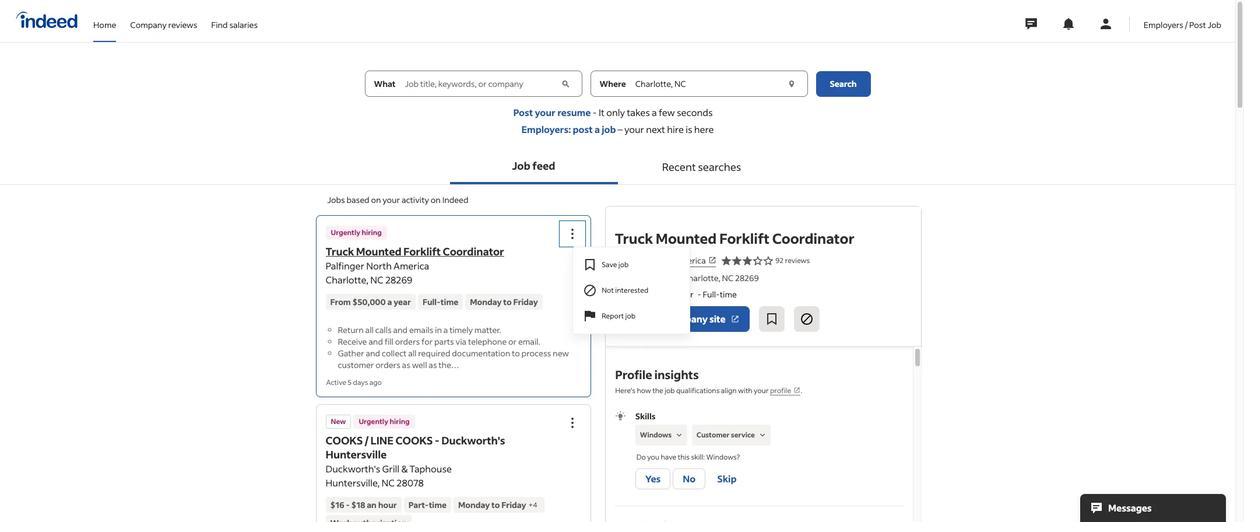Task type: locate. For each thing, give the bounding box(es) containing it.
missing qualification image right service
[[758, 430, 768, 440]]

america up 4101 trailer drive, charlotte, nc 28269
[[675, 255, 706, 266]]

and
[[393, 324, 408, 335], [369, 336, 383, 347], [366, 348, 380, 359]]

0 horizontal spatial cooks
[[326, 433, 363, 447]]

to up the or
[[504, 296, 512, 307]]

to for monday to friday
[[504, 296, 512, 307]]

0 horizontal spatial 28269
[[386, 274, 413, 286]]

nc up from $50,000 a year
[[371, 274, 384, 286]]

urgently hiring up the line
[[359, 417, 410, 426]]

windows button
[[636, 425, 688, 446]]

year down 4101 trailer drive, charlotte, nc 28269
[[678, 289, 694, 300]]

duckworth's inside duckworth's grill & taphouse huntersville, nc 28078
[[326, 463, 381, 475]]

messages unread count 0 image
[[1024, 12, 1039, 36]]

how
[[637, 386, 652, 395]]

company reviews
[[130, 19, 197, 30]]

time for cooks
[[429, 499, 447, 510]]

coordinator up 92 reviews
[[773, 229, 855, 247]]

your right the with at the right bottom of page
[[754, 386, 769, 395]]

report job button
[[574, 303, 690, 329]]

2 clear image from the left
[[786, 78, 798, 90]]

friday up email.
[[514, 296, 538, 307]]

windows
[[640, 431, 672, 439], [707, 453, 737, 461]]

monday for monday to friday + 4
[[459, 499, 490, 510]]

duckworth's up huntersville,
[[326, 463, 381, 475]]

forklift
[[720, 229, 770, 247], [404, 244, 441, 258]]

$50,000 for from $50,000 a year
[[353, 296, 386, 307]]

mounted up palfinger north america charlotte, nc 28269
[[356, 244, 402, 258]]

0 vertical spatial reviews
[[168, 19, 197, 30]]

0 vertical spatial monday
[[470, 296, 502, 307]]

charlotte, for trailer
[[684, 272, 721, 284]]

palfinger
[[616, 255, 650, 266], [326, 260, 365, 272]]

truck up save job button
[[616, 229, 654, 247]]

2 horizontal spatial on
[[654, 313, 665, 325]]

charlotte, up from $50,000 a year - full-time at the bottom of the page
[[684, 272, 721, 284]]

full-
[[704, 289, 721, 300], [423, 296, 441, 307]]

as
[[402, 359, 411, 370], [429, 359, 437, 370]]

1 vertical spatial duckworth's
[[326, 463, 381, 475]]

1 horizontal spatial hiring
[[390, 417, 410, 426]]

0 vertical spatial and
[[393, 324, 408, 335]]

none search field inside truck mounted forklift coordinator main content
[[365, 71, 871, 106]]

clear element up resume at the left of the page
[[560, 78, 572, 90]]

1 vertical spatial reviews
[[786, 256, 811, 265]]

based
[[347, 194, 370, 205]]

truck up palfinger north america charlotte, nc 28269
[[326, 244, 354, 258]]

save job button
[[574, 252, 690, 278]]

with
[[739, 386, 753, 395]]

- up taphouse
[[435, 433, 440, 447]]

1 vertical spatial monday
[[459, 499, 490, 510]]

none search field containing search
[[365, 71, 871, 106]]

missing qualification image up 'this'
[[674, 430, 685, 440]]

palfinger up 4101
[[616, 255, 650, 266]]

0 horizontal spatial windows
[[640, 431, 672, 439]]

nc for america
[[371, 274, 384, 286]]

north for palfinger north america charlotte, nc 28269
[[366, 260, 392, 272]]

92
[[776, 256, 784, 265]]

92 reviews
[[776, 256, 811, 265]]

year
[[678, 289, 694, 300], [394, 296, 411, 307]]

from up return on the bottom left of page
[[330, 296, 351, 307]]

on right apply
[[654, 313, 665, 325]]

$50,000 down palfinger north america charlotte, nc 28269
[[353, 296, 386, 307]]

1 horizontal spatial on
[[431, 194, 441, 205]]

job
[[602, 123, 616, 135], [619, 260, 629, 269], [626, 312, 636, 320], [665, 386, 675, 395]]

job right employers
[[1208, 19, 1222, 30]]

this
[[678, 453, 690, 461]]

1 horizontal spatial coordinator
[[773, 229, 855, 247]]

1 horizontal spatial job
[[1208, 19, 1222, 30]]

1 cooks from the left
[[326, 433, 363, 447]]

cooks down new
[[326, 433, 363, 447]]

duckworth's up taphouse
[[442, 433, 505, 447]]

palfinger for palfinger north america charlotte, nc 28269
[[326, 260, 365, 272]]

2 clear element from the left
[[786, 78, 798, 90]]

clear image
[[560, 78, 572, 90], [786, 78, 798, 90]]

grill
[[382, 463, 400, 475]]

north up from $50,000 a year
[[366, 260, 392, 272]]

via
[[456, 336, 467, 347]]

cooks up &
[[396, 433, 433, 447]]

28269
[[736, 272, 760, 284], [386, 274, 413, 286]]

1 horizontal spatial as
[[429, 359, 437, 370]]

job left feed
[[513, 159, 531, 173]]

0 horizontal spatial to
[[492, 499, 500, 510]]

time up in
[[441, 296, 459, 307]]

0 vertical spatial all
[[366, 324, 374, 335]]

missing qualification image
[[674, 430, 685, 440], [758, 430, 768, 440]]

- left the $18
[[346, 499, 350, 510]]

/ for post
[[1186, 19, 1189, 30]]

0 horizontal spatial america
[[394, 260, 430, 272]]

a down drive,
[[672, 289, 676, 300]]

1 clear element from the left
[[560, 78, 572, 90]]

full- up site
[[704, 289, 721, 300]]

duckworth's inside cooks / line cooks - duckworth's huntersville
[[442, 433, 505, 447]]

time up site
[[721, 289, 738, 300]]

hiring up the line
[[390, 417, 410, 426]]

monday right part-time
[[459, 499, 490, 510]]

monday up matter.
[[470, 296, 502, 307]]

apply on company site
[[626, 313, 726, 325]]

1 horizontal spatial forklift
[[720, 229, 770, 247]]

0 horizontal spatial north
[[366, 260, 392, 272]]

0 horizontal spatial all
[[366, 324, 374, 335]]

america inside palfinger north america link
[[675, 255, 706, 266]]

a for employers: post a job
[[595, 123, 600, 135]]

truck mounted forklift coordinator main content
[[0, 71, 1236, 522]]

job actions image
[[566, 227, 580, 241]]

to down the or
[[512, 348, 520, 359]]

1 vertical spatial job
[[513, 159, 531, 173]]

1 vertical spatial /
[[365, 433, 369, 447]]

as down required
[[429, 359, 437, 370]]

a for from $50,000 a year - full-time
[[672, 289, 676, 300]]

urgently hiring down based
[[331, 228, 382, 237]]

timely
[[450, 324, 473, 335]]

friday left +
[[502, 499, 527, 510]]

from down 4101
[[616, 289, 635, 300]]

1 horizontal spatial america
[[675, 255, 706, 266]]

as left "well"
[[402, 359, 411, 370]]

to left +
[[492, 499, 500, 510]]

/ left the line
[[365, 433, 369, 447]]

0 horizontal spatial from
[[330, 296, 351, 307]]

nc
[[723, 272, 734, 284], [371, 274, 384, 286], [382, 477, 395, 489]]

1 vertical spatial windows
[[707, 453, 737, 461]]

friday for monday to friday + 4
[[502, 499, 527, 510]]

1 horizontal spatial /
[[1186, 19, 1189, 30]]

north up drive,
[[651, 255, 674, 266]]

truck mounted forklift coordinator up 3.1 out of 5 stars. link to 92 company reviews (opens in a new tab) image
[[616, 229, 855, 247]]

0 horizontal spatial duckworth's
[[326, 463, 381, 475]]

3.1 out of 5 stars. link to 92 company reviews (opens in a new tab) image
[[722, 254, 774, 268]]

1 horizontal spatial clear element
[[786, 78, 798, 90]]

0 vertical spatial /
[[1186, 19, 1189, 30]]

0 horizontal spatial palfinger
[[326, 260, 365, 272]]

friday for monday to friday
[[514, 296, 538, 307]]

1 horizontal spatial duckworth's
[[442, 433, 505, 447]]

not interested button
[[574, 278, 690, 303]]

tab list
[[0, 149, 1236, 185]]

job
[[1208, 19, 1222, 30], [513, 159, 531, 173]]

0 horizontal spatial post
[[514, 106, 533, 118]]

profile
[[616, 367, 653, 382]]

clear image up resume at the left of the page
[[560, 78, 572, 90]]

clear image left search button
[[786, 78, 798, 90]]

yes button
[[636, 468, 671, 489]]

profile
[[771, 386, 792, 395]]

a right in
[[444, 324, 448, 335]]

1 vertical spatial orders
[[376, 359, 401, 370]]

0 horizontal spatial coordinator
[[443, 244, 504, 258]]

to
[[504, 296, 512, 307], [512, 348, 520, 359], [492, 499, 500, 510]]

a right post
[[595, 123, 600, 135]]

and up fill
[[393, 324, 408, 335]]

2 missing qualification image from the left
[[758, 430, 768, 440]]

on right based
[[371, 194, 381, 205]]

customer
[[697, 431, 730, 439]]

post
[[1190, 19, 1207, 30], [514, 106, 533, 118]]

and up customer
[[366, 348, 380, 359]]

0 horizontal spatial clear element
[[560, 78, 572, 90]]

0 vertical spatial friday
[[514, 296, 538, 307]]

0 horizontal spatial job
[[513, 159, 531, 173]]

matter.
[[475, 324, 502, 335]]

takes
[[627, 106, 650, 118]]

a up calls
[[388, 296, 392, 307]]

1 horizontal spatial all
[[408, 348, 417, 359]]

full-time
[[423, 296, 459, 307]]

reviews for 92 reviews
[[786, 256, 811, 265]]

windows down skills
[[640, 431, 672, 439]]

charlotte, inside palfinger north america charlotte, nc 28269
[[326, 274, 369, 286]]

reviews
[[168, 19, 197, 30], [786, 256, 811, 265]]

collect
[[382, 348, 407, 359]]

cooks / line cooks - duckworth's huntersville button
[[326, 433, 505, 461]]

palfinger inside palfinger north america charlotte, nc 28269
[[326, 260, 365, 272]]

4
[[533, 500, 538, 509]]

$18
[[351, 499, 365, 510]]

1 horizontal spatial from
[[616, 289, 635, 300]]

charlotte,
[[684, 272, 721, 284], [326, 274, 369, 286]]

1 horizontal spatial to
[[504, 296, 512, 307]]

/ right employers
[[1186, 19, 1189, 30]]

1 vertical spatial friday
[[502, 499, 527, 510]]

2 vertical spatial to
[[492, 499, 500, 510]]

0 vertical spatial post
[[1190, 19, 1207, 30]]

0 vertical spatial job
[[1208, 19, 1222, 30]]

your left activity
[[383, 194, 400, 205]]

1 vertical spatial hiring
[[390, 417, 410, 426]]

missing qualification image inside customer service button
[[758, 430, 768, 440]]

palfinger up from $50,000 a year
[[326, 260, 365, 272]]

- inside cooks / line cooks - duckworth's huntersville
[[435, 433, 440, 447]]

reviews inside truck mounted forklift coordinator main content
[[786, 256, 811, 265]]

time for coordinator
[[441, 296, 459, 307]]

apply
[[626, 313, 652, 325]]

or
[[509, 336, 517, 347]]

feed
[[533, 159, 556, 173]]

None search field
[[365, 71, 871, 106]]

qualifications
[[677, 386, 720, 395]]

america down truck mounted forklift coordinator button
[[394, 260, 430, 272]]

&
[[402, 463, 408, 475]]

0 horizontal spatial missing qualification image
[[674, 430, 685, 440]]

job inside button
[[619, 260, 629, 269]]

truck mounted forklift coordinator up palfinger north america charlotte, nc 28269
[[326, 244, 504, 258]]

1 horizontal spatial truck mounted forklift coordinator
[[616, 229, 855, 247]]

clear image for what
[[560, 78, 572, 90]]

post right employers
[[1190, 19, 1207, 30]]

clear element left search button
[[786, 78, 798, 90]]

- down 4101 trailer drive, charlotte, nc 28269
[[698, 289, 702, 300]]

0 horizontal spatial on
[[371, 194, 381, 205]]

from $50,000 a year - full-time
[[616, 289, 738, 300]]

/ inside cooks / line cooks - duckworth's huntersville
[[365, 433, 369, 447]]

job right report
[[626, 312, 636, 320]]

1 clear image from the left
[[560, 78, 572, 90]]

on left 'indeed'
[[431, 194, 441, 205]]

urgently
[[331, 228, 361, 237], [359, 417, 389, 426]]

1 horizontal spatial charlotte,
[[684, 272, 721, 284]]

mounted up palfinger north america link
[[657, 229, 717, 247]]

1 vertical spatial post
[[514, 106, 533, 118]]

cooks
[[326, 433, 363, 447], [396, 433, 433, 447]]

skill:
[[692, 453, 705, 461]]

0 vertical spatial orders
[[395, 336, 420, 347]]

north inside palfinger north america charlotte, nc 28269
[[366, 260, 392, 272]]

nc down 3.1 out of 5 stars. link to 92 company reviews (opens in a new tab) image
[[723, 272, 734, 284]]

$50,000 down trailer in the bottom of the page
[[637, 289, 670, 300]]

all up "well"
[[408, 348, 417, 359]]

job actions menu is collapsed image
[[566, 416, 580, 430]]

forklift up 3.1 out of 5 stars. link to 92 company reviews (opens in a new tab) image
[[720, 229, 770, 247]]

orders up collect
[[395, 336, 420, 347]]

a inside the "return all calls and emails in a timely matter. receive and fill orders for parts via telephone or email. gather and collect all required documentation to process new customer orders as well as the…"
[[444, 324, 448, 335]]

site
[[710, 313, 726, 325]]

few
[[659, 106, 675, 118]]

0 horizontal spatial mounted
[[356, 244, 402, 258]]

searches
[[698, 160, 742, 174]]

service
[[731, 431, 755, 439]]

reviews right company
[[168, 19, 197, 30]]

post your resume link
[[514, 106, 591, 118]]

missing qualification image inside windows button
[[674, 430, 685, 440]]

0 horizontal spatial reviews
[[168, 19, 197, 30]]

year up emails
[[394, 296, 411, 307]]

0 horizontal spatial clear image
[[560, 78, 572, 90]]

have
[[661, 453, 677, 461]]

2 horizontal spatial to
[[512, 348, 520, 359]]

all left calls
[[366, 324, 374, 335]]

28269 inside palfinger north america charlotte, nc 28269
[[386, 274, 413, 286]]

4101
[[616, 272, 633, 284]]

0 horizontal spatial /
[[365, 433, 369, 447]]

1 horizontal spatial reviews
[[786, 256, 811, 265]]

monday
[[470, 296, 502, 307], [459, 499, 490, 510]]

and left fill
[[369, 336, 383, 347]]

urgently down jobs
[[331, 228, 361, 237]]

forklift up palfinger north america charlotte, nc 28269
[[404, 244, 441, 258]]

calls
[[375, 324, 392, 335]]

skip
[[718, 473, 737, 485]]

1 horizontal spatial north
[[651, 255, 674, 266]]

clear element for where
[[786, 78, 798, 90]]

0 vertical spatial to
[[504, 296, 512, 307]]

0 horizontal spatial charlotte,
[[326, 274, 369, 286]]

nc down grill
[[382, 477, 395, 489]]

0 horizontal spatial year
[[394, 296, 411, 307]]

urgently up the line
[[359, 417, 389, 426]]

recent searches
[[663, 160, 742, 174]]

job inside button
[[513, 159, 531, 173]]

charlotte, up from $50,000 a year
[[326, 274, 369, 286]]

1 horizontal spatial year
[[678, 289, 694, 300]]

job down post your resume - it only takes a few seconds
[[602, 123, 616, 135]]

coordinator down 'indeed'
[[443, 244, 504, 258]]

0 horizontal spatial $50,000
[[353, 296, 386, 307]]

1 horizontal spatial cooks
[[396, 433, 433, 447]]

hour
[[378, 499, 397, 510]]

1 horizontal spatial clear image
[[786, 78, 798, 90]]

Where field
[[633, 71, 785, 97]]

not interested image
[[801, 312, 815, 326]]

truck mounted forklift coordinator group
[[560, 221, 691, 334]]

hiring down based
[[362, 228, 382, 237]]

nc inside palfinger north america charlotte, nc 28269
[[371, 274, 384, 286]]

windows up skip
[[707, 453, 737, 461]]

clear element
[[560, 78, 572, 90], [786, 78, 798, 90]]

0 vertical spatial windows
[[640, 431, 672, 439]]

1 horizontal spatial windows
[[707, 453, 737, 461]]

28269 down 3.1 out of 5 stars. link to 92 company reviews (opens in a new tab) image
[[736, 272, 760, 284]]

company reviews link
[[130, 0, 197, 40]]

new
[[553, 348, 569, 359]]

1 horizontal spatial 28269
[[736, 272, 760, 284]]

friday
[[514, 296, 538, 307], [502, 499, 527, 510]]

full- up in
[[423, 296, 441, 307]]

time down taphouse
[[429, 499, 447, 510]]

reviews right 92
[[786, 256, 811, 265]]

1 vertical spatial urgently hiring
[[359, 417, 410, 426]]

1 horizontal spatial palfinger
[[616, 255, 650, 266]]

0 horizontal spatial as
[[402, 359, 411, 370]]

1 vertical spatial to
[[512, 348, 520, 359]]

orders down collect
[[376, 359, 401, 370]]

What field
[[403, 71, 559, 97]]

post up employers:
[[514, 106, 533, 118]]

job up 4101
[[619, 260, 629, 269]]

job inside 'button'
[[626, 312, 636, 320]]

activity
[[402, 194, 429, 205]]

america inside palfinger north america charlotte, nc 28269
[[394, 260, 430, 272]]

0 vertical spatial duckworth's
[[442, 433, 505, 447]]

post inside truck mounted forklift coordinator main content
[[514, 106, 533, 118]]

0 horizontal spatial hiring
[[362, 228, 382, 237]]

documentation
[[452, 348, 511, 359]]

apply on company site button
[[616, 306, 750, 332]]

28269 down truck mounted forklift coordinator button
[[386, 274, 413, 286]]

1 horizontal spatial $50,000
[[637, 289, 670, 300]]

coordinator
[[773, 229, 855, 247], [443, 244, 504, 258]]

1 missing qualification image from the left
[[674, 430, 685, 440]]

required
[[418, 348, 451, 359]]

1 horizontal spatial missing qualification image
[[758, 430, 768, 440]]

employers
[[1144, 19, 1184, 30]]

report job
[[602, 312, 636, 320]]

/ for line
[[365, 433, 369, 447]]



Task type: vqa. For each thing, say whether or not it's contained in the screenshot.
service
yes



Task type: describe. For each thing, give the bounding box(es) containing it.
recent
[[663, 160, 696, 174]]

it
[[599, 106, 605, 118]]

on inside popup button
[[654, 313, 665, 325]]

hire
[[668, 123, 684, 135]]

job feed button
[[450, 149, 618, 184]]

0 horizontal spatial full-
[[423, 296, 441, 307]]

part-time
[[409, 499, 447, 510]]

0 vertical spatial hiring
[[362, 228, 382, 237]]

ago
[[370, 378, 382, 387]]

notifications unread count 0 image
[[1062, 17, 1076, 31]]

only
[[607, 106, 625, 118]]

missing qualification image for windows
[[674, 430, 685, 440]]

0 horizontal spatial forklift
[[404, 244, 441, 258]]

1 horizontal spatial truck
[[616, 229, 654, 247]]

1 vertical spatial urgently
[[359, 417, 389, 426]]

america for palfinger north america
[[675, 255, 706, 266]]

jobs based on your activity on indeed
[[328, 194, 469, 205]]

skip button
[[708, 468, 746, 489]]

2 cooks from the left
[[396, 433, 433, 447]]

5
[[348, 378, 352, 387]]

receive
[[338, 336, 367, 347]]

taphouse
[[410, 463, 452, 475]]

customer service
[[697, 431, 755, 439]]

palfinger north america
[[616, 255, 706, 266]]

to for monday to friday + 4
[[492, 499, 500, 510]]

seconds
[[677, 106, 713, 118]]

messages button
[[1081, 494, 1227, 522]]

clear image for where
[[786, 78, 798, 90]]

1 vertical spatial all
[[408, 348, 417, 359]]

0 horizontal spatial truck mounted forklift coordinator
[[326, 244, 504, 258]]

clear element for what
[[560, 78, 572, 90]]

0 horizontal spatial truck
[[326, 244, 354, 258]]

find salaries link
[[211, 0, 258, 40]]

reviews for company reviews
[[168, 19, 197, 30]]

return
[[338, 324, 364, 335]]

do you have this skill: windows ?
[[637, 453, 740, 461]]

nc for drive,
[[723, 272, 734, 284]]

$16
[[330, 499, 345, 510]]

?
[[737, 453, 740, 461]]

$50,000 for from $50,000 a year - full-time
[[637, 289, 670, 300]]

america for palfinger north america charlotte, nc 28269
[[394, 260, 430, 272]]

post
[[573, 123, 593, 135]]

interested
[[616, 286, 649, 295]]

huntersville
[[326, 447, 387, 461]]

drive,
[[660, 272, 682, 284]]

in
[[435, 324, 442, 335]]

skills
[[636, 411, 656, 422]]

4101 trailer drive, charlotte, nc 28269
[[616, 272, 760, 284]]

search button
[[816, 71, 871, 97]]

charlotte, for north
[[326, 274, 369, 286]]

you
[[648, 453, 660, 461]]

salaries
[[230, 19, 258, 30]]

well
[[412, 359, 427, 370]]

from $50,000 a year
[[330, 296, 411, 307]]

save this job image
[[766, 312, 780, 326]]

resume
[[558, 106, 591, 118]]

1 horizontal spatial post
[[1190, 19, 1207, 30]]

search
[[830, 78, 857, 89]]

not interested
[[602, 286, 649, 295]]

- left it
[[593, 106, 597, 118]]

jobs
[[328, 194, 345, 205]]

align
[[722, 386, 737, 395]]

1 horizontal spatial mounted
[[657, 229, 717, 247]]

emails
[[409, 324, 434, 335]]

+
[[529, 500, 533, 509]]

28269 for palfinger north america charlotte, nc 28269
[[386, 274, 413, 286]]

what
[[374, 78, 396, 89]]

account image
[[1100, 17, 1114, 31]]

from for from $50,000 a year
[[330, 296, 351, 307]]

a for from $50,000 a year
[[388, 296, 392, 307]]

employers / post job link
[[1144, 0, 1222, 40]]

your up employers:
[[535, 106, 556, 118]]

28078
[[397, 477, 424, 489]]

0 vertical spatial urgently hiring
[[331, 228, 382, 237]]

missing qualification image for customer service
[[758, 430, 768, 440]]

here's how the job qualifications align with your
[[616, 386, 771, 395]]

palfinger for palfinger north america
[[616, 255, 650, 266]]

a left few
[[652, 106, 657, 118]]

–
[[616, 123, 625, 135]]

windows inside button
[[640, 431, 672, 439]]

2 vertical spatial and
[[366, 348, 380, 359]]

1 horizontal spatial full-
[[704, 289, 721, 300]]

year for from $50,000 a year - full-time
[[678, 289, 694, 300]]

.
[[801, 386, 803, 395]]

north for palfinger north america
[[651, 255, 674, 266]]

days
[[353, 378, 368, 387]]

your down the takes on the right of the page
[[625, 123, 645, 135]]

profile link
[[771, 386, 801, 396]]

return all calls and emails in a timely matter. receive and fill orders for parts via telephone or email. gather and collect all required documentation to process new customer orders as well as the…
[[338, 324, 569, 370]]

new
[[331, 417, 346, 426]]

to inside the "return all calls and emails in a timely matter. receive and fill orders for parts via telephone or email. gather and collect all required documentation to process new customer orders as well as the…"
[[512, 348, 520, 359]]

2 as from the left
[[429, 359, 437, 370]]

tab list containing job feed
[[0, 149, 1236, 185]]

part-
[[409, 499, 429, 510]]

the…
[[439, 359, 460, 370]]

nc inside duckworth's grill & taphouse huntersville, nc 28078
[[382, 477, 395, 489]]

an
[[367, 499, 377, 510]]

home
[[93, 19, 116, 30]]

company
[[667, 313, 708, 325]]

0 vertical spatial urgently
[[331, 228, 361, 237]]

job right the
[[665, 386, 675, 395]]

line
[[371, 433, 394, 447]]

1 as from the left
[[402, 359, 411, 370]]

report
[[602, 312, 624, 320]]

palfinger north america link
[[616, 254, 717, 267]]

parts
[[435, 336, 454, 347]]

recent searches button
[[618, 149, 786, 184]]

28269 for 4101 trailer drive, charlotte, nc 28269
[[736, 272, 760, 284]]

telephone
[[468, 336, 507, 347]]

no
[[683, 473, 696, 485]]

here's
[[616, 386, 636, 395]]

find salaries
[[211, 19, 258, 30]]

company
[[130, 19, 167, 30]]

year for from $50,000 a year
[[394, 296, 411, 307]]

monday for monday to friday
[[470, 296, 502, 307]]

post your resume - it only takes a few seconds
[[514, 106, 713, 118]]

process
[[522, 348, 551, 359]]

gather
[[338, 348, 364, 359]]

active 5 days ago
[[326, 378, 382, 387]]

employers / post job
[[1144, 19, 1222, 30]]

1 vertical spatial and
[[369, 336, 383, 347]]

trailer
[[635, 272, 659, 284]]

where
[[600, 78, 626, 89]]

no button
[[673, 468, 706, 489]]

from for from $50,000 a year - full-time
[[616, 289, 635, 300]]



